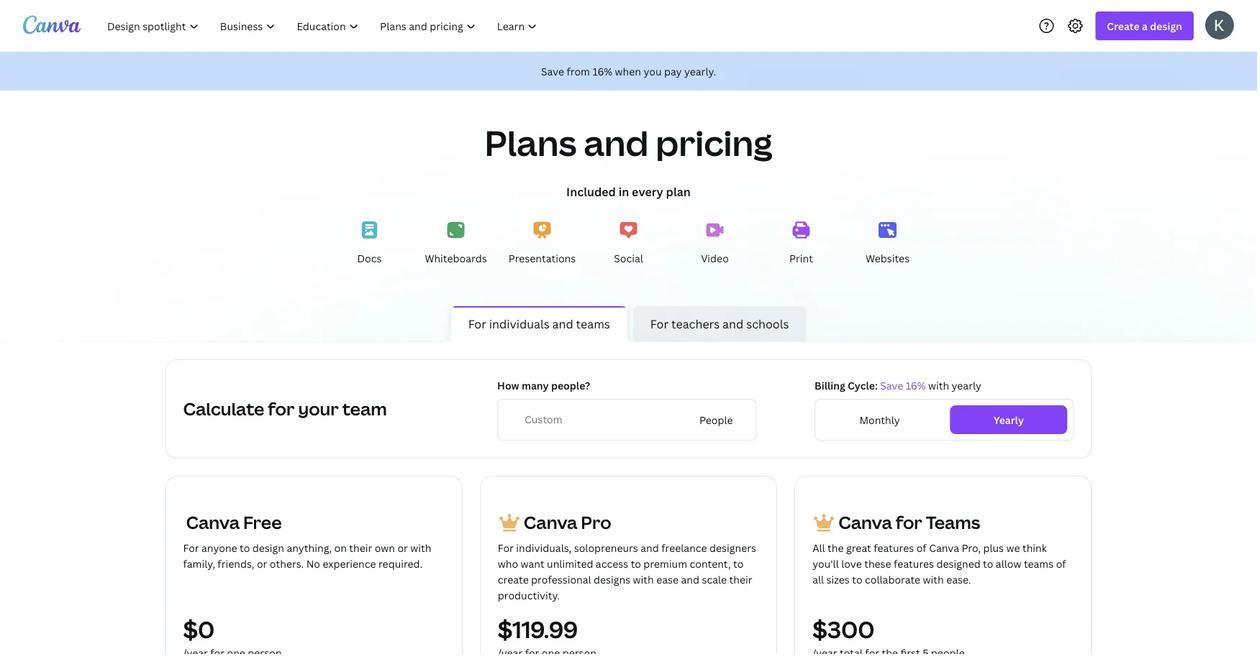 Task type: locate. For each thing, give the bounding box(es) containing it.
collaborate
[[865, 573, 921, 587]]

how many people?
[[497, 379, 590, 393]]

with left ease
[[633, 573, 654, 587]]

canva up great
[[838, 511, 892, 535]]

0 vertical spatial their
[[349, 542, 372, 555]]

and right individuals
[[552, 317, 573, 332]]

required.
[[378, 557, 423, 571]]

1 horizontal spatial for
[[896, 511, 922, 535]]

of
[[917, 542, 927, 555], [1056, 557, 1066, 571]]

16% right from
[[593, 64, 613, 78]]

your
[[298, 398, 339, 421]]

when
[[615, 64, 641, 78]]

16% left yearly
[[906, 379, 926, 393]]

$300
[[813, 615, 875, 646]]

anything,
[[287, 542, 332, 555]]

how
[[497, 379, 519, 393]]

0 horizontal spatial of
[[917, 542, 927, 555]]

friends,
[[218, 557, 254, 571]]

0 horizontal spatial save
[[541, 64, 564, 78]]

many
[[522, 379, 549, 393]]

1 vertical spatial or
[[257, 557, 267, 571]]

1 horizontal spatial 16%
[[906, 379, 926, 393]]

0 vertical spatial 16%
[[593, 64, 613, 78]]

websites
[[866, 252, 910, 265]]

designed
[[937, 557, 981, 571]]

every
[[632, 184, 663, 200]]

to down plus
[[983, 557, 993, 571]]

features up collaborate
[[894, 557, 934, 571]]

you
[[644, 64, 662, 78]]

kendall parks image
[[1205, 11, 1234, 39]]

their right scale
[[729, 573, 752, 587]]

0 horizontal spatial teams
[[576, 317, 610, 332]]

freelance
[[661, 542, 707, 555]]

0 horizontal spatial design
[[252, 542, 284, 555]]

think
[[1023, 542, 1047, 555]]

1 vertical spatial for
[[896, 511, 922, 535]]

save from 16% when you pay yearly.
[[541, 64, 716, 78]]

and up 'in'
[[584, 119, 649, 166]]

for up the family,
[[183, 542, 199, 555]]

or up required.
[[398, 542, 408, 555]]

How many people? text field
[[525, 412, 684, 428]]

yearly
[[994, 413, 1024, 427]]

yearly.
[[684, 64, 716, 78]]

sizes
[[827, 573, 850, 587]]

for individuals and teams
[[468, 317, 610, 332]]

schools
[[746, 317, 789, 332]]

1 horizontal spatial save
[[880, 379, 903, 393]]

teams
[[926, 511, 980, 535]]

0 vertical spatial design
[[1150, 19, 1182, 33]]

1 vertical spatial 16%
[[906, 379, 926, 393]]

features up these
[[874, 542, 914, 555]]

of right allow on the right bottom
[[1056, 557, 1066, 571]]

billing
[[815, 379, 845, 393]]

and up premium
[[641, 542, 659, 555]]

for individuals and teams tab panel
[[0, 360, 1257, 655]]

1 vertical spatial their
[[729, 573, 752, 587]]

for left teachers
[[650, 317, 669, 332]]

calculate for your team
[[183, 398, 387, 421]]

own
[[375, 542, 395, 555]]

social
[[614, 252, 643, 265]]

save left from
[[541, 64, 564, 78]]

with left yearly
[[928, 379, 949, 393]]

canva for canva pro
[[524, 511, 577, 535]]

canva for canva for teams
[[838, 511, 892, 535]]

their inside "for individuals, solopreneurs and freelance designers who want unlimited access to premium content, to create professional designs with ease and scale their productivity."
[[729, 573, 752, 587]]

for
[[468, 317, 486, 332], [650, 317, 669, 332], [183, 542, 199, 555], [498, 542, 514, 555]]

all
[[813, 573, 824, 587]]

individuals
[[489, 317, 550, 332]]

1 vertical spatial features
[[894, 557, 934, 571]]

to up friends,
[[240, 542, 250, 555]]

0 vertical spatial features
[[874, 542, 914, 555]]

you'll
[[813, 557, 839, 571]]

design right 'a'
[[1150, 19, 1182, 33]]

of down canva for teams
[[917, 542, 927, 555]]

teams up people?
[[576, 317, 610, 332]]

1 vertical spatial design
[[252, 542, 284, 555]]

for teachers and schools button
[[627, 307, 812, 343]]

canva inside canva free for anyone to design anything, on their own or with family, friends, or others. no experience required.
[[186, 511, 240, 535]]

plus
[[983, 542, 1004, 555]]

for
[[268, 398, 295, 421], [896, 511, 922, 535]]

unlimited
[[547, 557, 593, 571]]

people
[[699, 413, 733, 427]]

1 horizontal spatial design
[[1150, 19, 1182, 33]]

canva up individuals,
[[524, 511, 577, 535]]

canva for canva free for anyone to design anything, on their own or with family, friends, or others. no experience required.
[[186, 511, 240, 535]]

for up who
[[498, 542, 514, 555]]

save inside for individuals and teams tab panel
[[880, 379, 903, 393]]

ease.
[[946, 573, 971, 587]]

print
[[789, 252, 813, 265]]

with left 'ease.'
[[923, 573, 944, 587]]

and
[[584, 119, 649, 166], [552, 317, 573, 332], [723, 317, 744, 332], [641, 542, 659, 555], [681, 573, 699, 587]]

1 vertical spatial save
[[880, 379, 903, 393]]

canva up anyone
[[186, 511, 240, 535]]

monthly
[[860, 413, 900, 427]]

save right the cycle:
[[880, 379, 903, 393]]

others.
[[270, 557, 304, 571]]

free
[[243, 511, 282, 535]]

0 horizontal spatial their
[[349, 542, 372, 555]]

we
[[1006, 542, 1020, 555]]

with
[[928, 379, 949, 393], [410, 542, 431, 555], [633, 573, 654, 587], [923, 573, 944, 587]]

top level navigation element
[[98, 12, 549, 40]]

canva
[[186, 511, 240, 535], [524, 511, 577, 535], [838, 511, 892, 535], [929, 542, 959, 555]]

0 horizontal spatial for
[[268, 398, 295, 421]]

or left others.
[[257, 557, 267, 571]]

pay
[[664, 64, 682, 78]]

for left your
[[268, 398, 295, 421]]

design inside canva free for anyone to design anything, on their own or with family, friends, or others. no experience required.
[[252, 542, 284, 555]]

1 horizontal spatial or
[[398, 542, 408, 555]]

option group
[[815, 399, 1074, 441]]

plans
[[485, 119, 577, 166]]

no
[[306, 557, 320, 571]]

for for for individuals and teams
[[468, 317, 486, 332]]

design up others.
[[252, 542, 284, 555]]

1 horizontal spatial of
[[1056, 557, 1066, 571]]

1 horizontal spatial teams
[[1024, 557, 1054, 571]]

on
[[334, 542, 347, 555]]

canva up designed
[[929, 542, 959, 555]]

save
[[541, 64, 564, 78], [880, 379, 903, 393]]

1 horizontal spatial their
[[729, 573, 752, 587]]

with up required.
[[410, 542, 431, 555]]

0 vertical spatial or
[[398, 542, 408, 555]]

with inside all the great features of canva pro, plus we think you'll love these features designed to allow teams of all sizes to collaborate with ease.
[[923, 573, 944, 587]]

teachers
[[671, 317, 720, 332]]

for left individuals
[[468, 317, 486, 332]]

0 vertical spatial teams
[[576, 317, 610, 332]]

teams down think
[[1024, 557, 1054, 571]]

0 vertical spatial of
[[917, 542, 927, 555]]

to
[[240, 542, 250, 555], [631, 557, 641, 571], [733, 557, 744, 571], [983, 557, 993, 571], [852, 573, 863, 587]]

1 vertical spatial teams
[[1024, 557, 1054, 571]]

create a design
[[1107, 19, 1182, 33]]

0 vertical spatial for
[[268, 398, 295, 421]]

their inside canva free for anyone to design anything, on their own or with family, friends, or others. no experience required.
[[349, 542, 372, 555]]

or
[[398, 542, 408, 555], [257, 557, 267, 571]]

option group containing monthly
[[815, 399, 1074, 441]]

for left teams
[[896, 511, 922, 535]]

content,
[[690, 557, 731, 571]]

features
[[874, 542, 914, 555], [894, 557, 934, 571]]

to inside canva free for anyone to design anything, on their own or with family, friends, or others. no experience required.
[[240, 542, 250, 555]]

design
[[1150, 19, 1182, 33], [252, 542, 284, 555]]

for for calculate
[[268, 398, 295, 421]]

1 vertical spatial of
[[1056, 557, 1066, 571]]

their up experience
[[349, 542, 372, 555]]

for inside "for individuals, solopreneurs and freelance designers who want unlimited access to premium content, to create professional designs with ease and scale their productivity."
[[498, 542, 514, 555]]

designs
[[594, 573, 631, 587]]

great
[[846, 542, 871, 555]]



Task type: vqa. For each thing, say whether or not it's contained in the screenshot.
middle use
no



Task type: describe. For each thing, give the bounding box(es) containing it.
pro,
[[962, 542, 981, 555]]

ease
[[656, 573, 679, 587]]

billing cycle: save 16% with yearly
[[815, 379, 982, 393]]

design inside dropdown button
[[1150, 19, 1182, 33]]

for individuals, solopreneurs and freelance designers who want unlimited access to premium content, to create professional designs with ease and scale their productivity.
[[498, 542, 756, 603]]

from
[[567, 64, 590, 78]]

yearly
[[952, 379, 982, 393]]

professional
[[531, 573, 591, 587]]

presentations
[[509, 252, 576, 265]]

experience
[[323, 557, 376, 571]]

to down love
[[852, 573, 863, 587]]

with inside "for individuals, solopreneurs and freelance designers who want unlimited access to premium content, to create professional designs with ease and scale their productivity."
[[633, 573, 654, 587]]

premium
[[644, 557, 687, 571]]

calculate
[[183, 398, 264, 421]]

0 vertical spatial save
[[541, 64, 564, 78]]

allow
[[996, 557, 1021, 571]]

0 horizontal spatial 16%
[[593, 64, 613, 78]]

in
[[619, 184, 629, 200]]

for inside canva free for anyone to design anything, on their own or with family, friends, or others. no experience required.
[[183, 542, 199, 555]]

with inside canva free for anyone to design anything, on their own or with family, friends, or others. no experience required.
[[410, 542, 431, 555]]

for for canva
[[896, 511, 922, 535]]

access
[[596, 557, 628, 571]]

for teachers and schools
[[650, 317, 789, 332]]

scale
[[702, 573, 727, 587]]

canva inside all the great features of canva pro, plus we think you'll love these features designed to allow teams of all sizes to collaborate with ease.
[[929, 542, 959, 555]]

create a design button
[[1096, 12, 1194, 40]]

to down designers
[[733, 557, 744, 571]]

and left "schools"
[[723, 317, 744, 332]]

who
[[498, 557, 518, 571]]

canva for teams
[[838, 511, 980, 535]]

plan
[[666, 184, 691, 200]]

included in every plan
[[566, 184, 691, 200]]

$0
[[183, 615, 215, 646]]

for for for teachers and schools
[[650, 317, 669, 332]]

pricing
[[656, 119, 773, 166]]

cycle:
[[848, 379, 878, 393]]

people?
[[551, 379, 590, 393]]

option group inside for individuals and teams tab panel
[[815, 399, 1074, 441]]

whiteboards
[[425, 252, 487, 265]]

plans and pricing
[[485, 119, 773, 166]]

these
[[864, 557, 891, 571]]

create
[[1107, 19, 1140, 33]]

docs
[[357, 252, 382, 265]]

for for for individuals, solopreneurs and freelance designers who want unlimited access to premium content, to create professional designs with ease and scale their productivity.
[[498, 542, 514, 555]]

teams inside all the great features of canva pro, plus we think you'll love these features designed to allow teams of all sizes to collaborate with ease.
[[1024, 557, 1054, 571]]

create
[[498, 573, 529, 587]]

want
[[521, 557, 544, 571]]

team
[[342, 398, 387, 421]]

individuals,
[[516, 542, 572, 555]]

teams inside button
[[576, 317, 610, 332]]

family,
[[183, 557, 215, 571]]

$119.99
[[498, 615, 578, 646]]

anyone
[[202, 542, 237, 555]]

all
[[813, 542, 825, 555]]

and right ease
[[681, 573, 699, 587]]

0 horizontal spatial or
[[257, 557, 267, 571]]

for individuals and teams button
[[445, 307, 633, 343]]

all the great features of canva pro, plus we think you'll love these features designed to allow teams of all sizes to collaborate with ease.
[[813, 542, 1066, 587]]

a
[[1142, 19, 1148, 33]]

solopreneurs
[[574, 542, 638, 555]]

video
[[701, 252, 729, 265]]

canva pro
[[524, 511, 611, 535]]

to right access
[[631, 557, 641, 571]]

canva free for anyone to design anything, on their own or with family, friends, or others. no experience required.
[[183, 511, 431, 571]]

included
[[566, 184, 616, 200]]

love
[[841, 557, 862, 571]]

productivity.
[[498, 589, 560, 603]]

pro
[[581, 511, 611, 535]]

the
[[828, 542, 844, 555]]

designers
[[710, 542, 756, 555]]

16% inside for individuals and teams tab panel
[[906, 379, 926, 393]]



